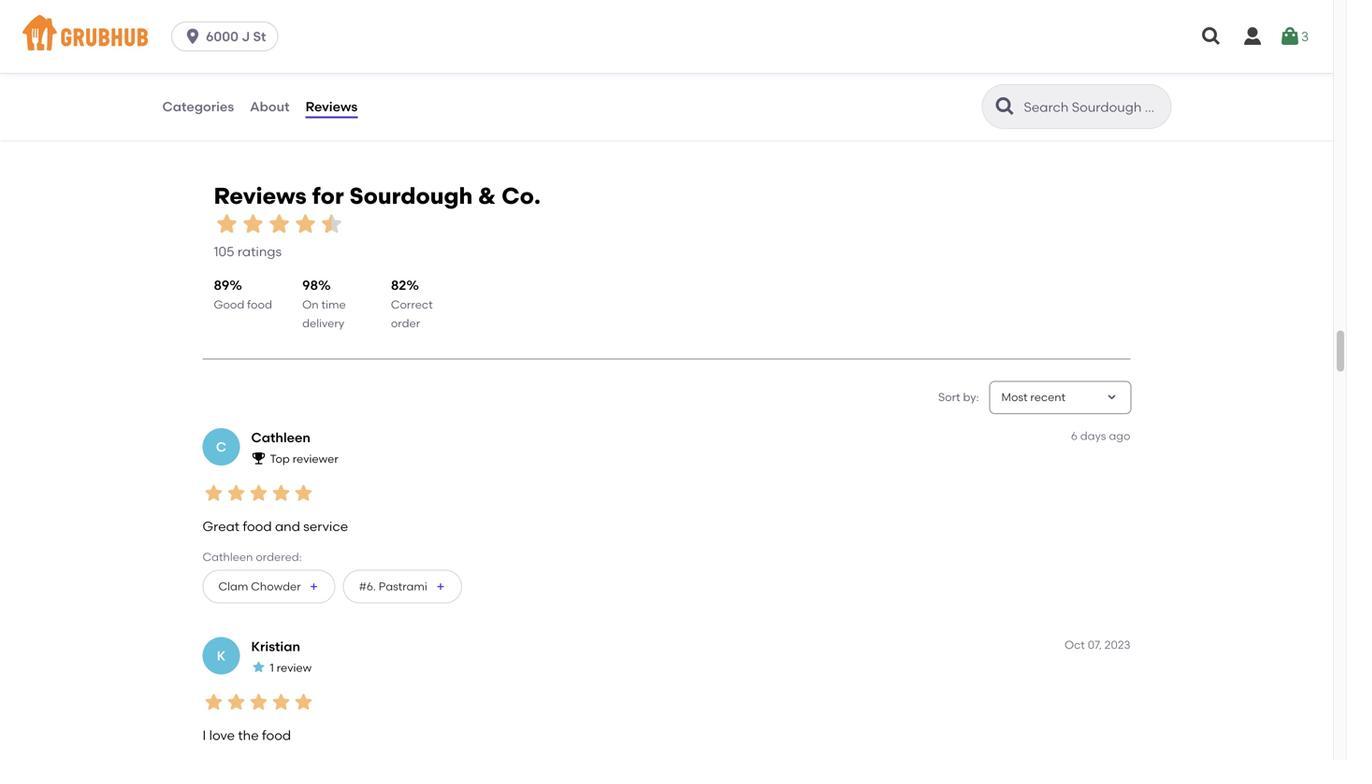 Task type: vqa. For each thing, say whether or not it's contained in the screenshot.
the 1053
no



Task type: describe. For each thing, give the bounding box(es) containing it.
98 on time delivery
[[302, 277, 346, 330]]

reviews for reviews
[[305, 99, 358, 114]]

2 25–40 from the left
[[523, 64, 555, 78]]

ordered:
[[256, 551, 302, 564]]

1 25–40 from the left
[[188, 64, 221, 78]]

for
[[312, 182, 344, 210]]

reviews for sourdough & co.
[[214, 182, 541, 210]]

2023
[[1105, 638, 1130, 652]]

0 horizontal spatial &
[[309, 16, 320, 34]]

reviews for reviews for sourdough & co.
[[214, 182, 307, 210]]

bj's restaurant & brewhouse
[[188, 16, 405, 34]]

search icon image
[[994, 95, 1016, 118]]

recent
[[1030, 391, 1066, 404]]

1 25–40 min $3.49 delivery from the left
[[188, 64, 261, 94]]

6000 j st button
[[171, 22, 286, 51]]

3 button
[[1279, 20, 1309, 53]]

great
[[203, 519, 240, 534]]

i love the food
[[203, 728, 291, 743]]

food inside 89 good food
[[247, 298, 272, 311]]

07,
[[1088, 638, 1102, 652]]

plus icon image for #6. pastrami
[[435, 581, 446, 593]]

about
[[250, 99, 290, 114]]

105 ratings
[[214, 244, 282, 260]]

40–55 min $6.99 delivery
[[857, 64, 930, 94]]

american
[[215, 40, 268, 54]]

6000
[[206, 29, 239, 44]]

bj's
[[188, 16, 219, 34]]

sort by:
[[938, 391, 979, 404]]

sort
[[938, 391, 960, 404]]

about button
[[249, 73, 291, 140]]

16 ratings
[[1085, 84, 1144, 100]]

st
[[253, 29, 266, 44]]

#6. pastrami
[[359, 580, 427, 593]]

top reviewer
[[270, 452, 338, 466]]

delivery inside 40–55 min $6.99 delivery
[[887, 80, 930, 94]]

1 $3.49 from the left
[[188, 80, 216, 94]]

love
[[209, 728, 235, 743]]

svg image for 6000 j st
[[183, 27, 202, 46]]

kristian
[[251, 639, 300, 655]]

Search Sourdough & Co. search field
[[1022, 98, 1165, 116]]

$6.99
[[857, 80, 885, 94]]

categories button
[[161, 73, 235, 140]]

1 horizontal spatial svg image
[[1241, 25, 1264, 48]]

cathleen for cathleen ordered:
[[203, 551, 253, 564]]

reviewer
[[292, 452, 338, 466]]

#6. pastrami button
[[343, 570, 462, 604]]

cathleen ordered:
[[203, 551, 302, 564]]

clam
[[218, 580, 248, 593]]

chowder
[[251, 580, 301, 593]]

ratings for 16 ratings
[[1100, 84, 1144, 100]]

82 correct order
[[391, 277, 433, 330]]

1 review
[[270, 661, 312, 675]]

order
[[391, 317, 420, 330]]

min inside 40–55 min $6.99 delivery
[[893, 64, 913, 78]]

c
[[216, 439, 226, 455]]

categories
[[162, 99, 234, 114]]



Task type: locate. For each thing, give the bounding box(es) containing it.
1 horizontal spatial plus icon image
[[435, 581, 446, 593]]

svg image for 3
[[1279, 25, 1301, 48]]

delivery
[[219, 80, 261, 94], [553, 80, 595, 94], [887, 80, 930, 94], [302, 317, 344, 330]]

plus icon image right chowder
[[308, 581, 320, 593]]

1 vertical spatial reviews
[[214, 182, 307, 210]]

cathleen for cathleen
[[251, 430, 310, 446]]

svg image
[[1200, 25, 1223, 48]]

cathleen up top
[[251, 430, 310, 446]]

plus icon image right pastrami
[[435, 581, 446, 593]]

89 good food
[[214, 277, 272, 311]]

2 plus icon image from the left
[[435, 581, 446, 593]]

service
[[303, 519, 348, 534]]

plus icon image
[[308, 581, 320, 593], [435, 581, 446, 593]]

3 min from the left
[[893, 64, 913, 78]]

2 min from the left
[[558, 64, 579, 78]]

oct 07, 2023
[[1065, 638, 1130, 652]]

#6.
[[359, 580, 376, 593]]

6000 j st
[[206, 29, 266, 44]]

1 plus icon image from the left
[[308, 581, 320, 593]]

brewhouse
[[324, 16, 405, 34]]

& left brewhouse
[[309, 16, 320, 34]]

Sort by: field
[[1001, 390, 1066, 406]]

1 horizontal spatial ratings
[[1100, 84, 1144, 100]]

reviews button
[[305, 73, 359, 140]]

i
[[203, 728, 206, 743]]

svg image inside '6000 j st' button
[[183, 27, 202, 46]]

0 vertical spatial food
[[247, 298, 272, 311]]

0 horizontal spatial $3.49
[[188, 80, 216, 94]]

& left co.
[[478, 182, 496, 210]]

svg image inside the 3 button
[[1279, 25, 1301, 48]]

plus icon image for clam chowder
[[308, 581, 320, 593]]

delivery inside 98 on time delivery
[[302, 317, 344, 330]]

2 vertical spatial food
[[262, 728, 291, 743]]

ratings right '16'
[[1100, 84, 1144, 100]]

0 horizontal spatial 25–40
[[188, 64, 221, 78]]

star icon image
[[401, 63, 416, 78], [416, 63, 431, 78], [431, 63, 446, 78], [446, 63, 461, 78], [461, 63, 476, 78], [461, 63, 476, 78], [735, 63, 750, 78], [750, 63, 765, 78], [765, 63, 780, 78], [780, 63, 795, 78], [795, 63, 810, 78], [795, 63, 810, 78], [1070, 63, 1085, 78], [1085, 63, 1100, 78], [1100, 63, 1115, 78], [1115, 63, 1130, 78], [1115, 63, 1130, 78], [1130, 63, 1144, 78], [214, 211, 240, 237], [240, 211, 266, 237], [266, 211, 292, 237], [292, 211, 319, 237], [319, 211, 345, 237], [319, 211, 345, 237], [203, 482, 225, 505], [225, 482, 247, 505], [247, 482, 270, 505], [270, 482, 292, 505], [292, 482, 315, 505], [251, 660, 266, 675], [203, 691, 225, 714], [225, 691, 247, 714], [247, 691, 270, 714], [270, 691, 292, 714], [292, 691, 315, 714]]

correct
[[391, 298, 433, 311]]

plus icon image inside clam chowder button
[[308, 581, 320, 593]]

2 25–40 min $3.49 delivery from the left
[[523, 64, 595, 94]]

svg image left 6000
[[183, 27, 202, 46]]

25–40
[[188, 64, 221, 78], [523, 64, 555, 78]]

6
[[1071, 429, 1078, 443]]

review
[[277, 661, 312, 675]]

0 horizontal spatial min
[[224, 64, 244, 78]]

days
[[1080, 429, 1106, 443]]

ratings
[[1100, 84, 1144, 100], [237, 244, 282, 260]]

0 horizontal spatial 25–40 min $3.49 delivery
[[188, 64, 261, 94]]

restaurant
[[223, 16, 305, 34]]

1 min from the left
[[224, 64, 244, 78]]

reviews inside button
[[305, 99, 358, 114]]

2 $3.49 from the left
[[523, 80, 550, 94]]

1 vertical spatial cathleen
[[203, 551, 253, 564]]

6 days ago
[[1071, 429, 1130, 443]]

1 horizontal spatial &
[[478, 182, 496, 210]]

by:
[[963, 391, 979, 404]]

most
[[1001, 391, 1028, 404]]

1 vertical spatial food
[[243, 519, 272, 534]]

most recent
[[1001, 391, 1066, 404]]

16
[[1085, 84, 1097, 100]]

ratings for 105 ratings
[[237, 244, 282, 260]]

$3.49
[[188, 80, 216, 94], [523, 80, 550, 94]]

great food and service
[[203, 519, 348, 534]]

food right the
[[262, 728, 291, 743]]

pastrami
[[379, 580, 427, 593]]

svg image
[[1241, 25, 1264, 48], [1279, 25, 1301, 48], [183, 27, 202, 46]]

82
[[391, 277, 406, 293]]

clam chowder button
[[203, 570, 336, 604]]

food
[[247, 298, 272, 311], [243, 519, 272, 534], [262, 728, 291, 743]]

89
[[214, 277, 229, 293]]

subscription pass image
[[188, 40, 207, 55]]

time
[[321, 298, 346, 311]]

3
[[1301, 28, 1309, 44]]

0 vertical spatial reviews
[[305, 99, 358, 114]]

svg image left the 3 button
[[1241, 25, 1264, 48]]

min
[[224, 64, 244, 78], [558, 64, 579, 78], [893, 64, 913, 78]]

ago
[[1109, 429, 1130, 443]]

1
[[270, 661, 274, 675]]

1 horizontal spatial 25–40
[[523, 64, 555, 78]]

0 vertical spatial cathleen
[[251, 430, 310, 446]]

svg image right svg image
[[1279, 25, 1301, 48]]

on
[[302, 298, 319, 311]]

top
[[270, 452, 290, 466]]

j
[[242, 29, 250, 44]]

cathleen up clam
[[203, 551, 253, 564]]

plus icon image inside #6. pastrami button
[[435, 581, 446, 593]]

main navigation navigation
[[0, 0, 1333, 73]]

bj's restaurant & brewhouse link
[[188, 14, 476, 36]]

98
[[302, 277, 318, 293]]

food right good
[[247, 298, 272, 311]]

good
[[214, 298, 244, 311]]

caret down icon image
[[1104, 390, 1119, 405]]

cathleen
[[251, 430, 310, 446], [203, 551, 253, 564]]

40–55
[[857, 64, 890, 78]]

oct
[[1065, 638, 1085, 652]]

2 horizontal spatial min
[[893, 64, 913, 78]]

sourdough
[[349, 182, 473, 210]]

co.
[[501, 182, 541, 210]]

reviews
[[305, 99, 358, 114], [214, 182, 307, 210]]

ratings right 105
[[237, 244, 282, 260]]

trophy icon image
[[251, 451, 266, 466]]

and
[[275, 519, 300, 534]]

reviews right 'about'
[[305, 99, 358, 114]]

0 horizontal spatial plus icon image
[[308, 581, 320, 593]]

1 horizontal spatial 25–40 min $3.49 delivery
[[523, 64, 595, 94]]

0 vertical spatial ratings
[[1100, 84, 1144, 100]]

2 horizontal spatial svg image
[[1279, 25, 1301, 48]]

0 horizontal spatial ratings
[[237, 244, 282, 260]]

&
[[309, 16, 320, 34], [478, 182, 496, 210]]

the
[[238, 728, 259, 743]]

1 vertical spatial ratings
[[237, 244, 282, 260]]

1 horizontal spatial min
[[558, 64, 579, 78]]

reviews up 105 ratings
[[214, 182, 307, 210]]

25–40 min $3.49 delivery
[[188, 64, 261, 94], [523, 64, 595, 94]]

105
[[214, 244, 234, 260]]

food left and
[[243, 519, 272, 534]]

k
[[217, 648, 226, 664]]

1 horizontal spatial $3.49
[[523, 80, 550, 94]]

clam chowder
[[218, 580, 301, 593]]

0 horizontal spatial svg image
[[183, 27, 202, 46]]

0 vertical spatial &
[[309, 16, 320, 34]]

1 vertical spatial &
[[478, 182, 496, 210]]



